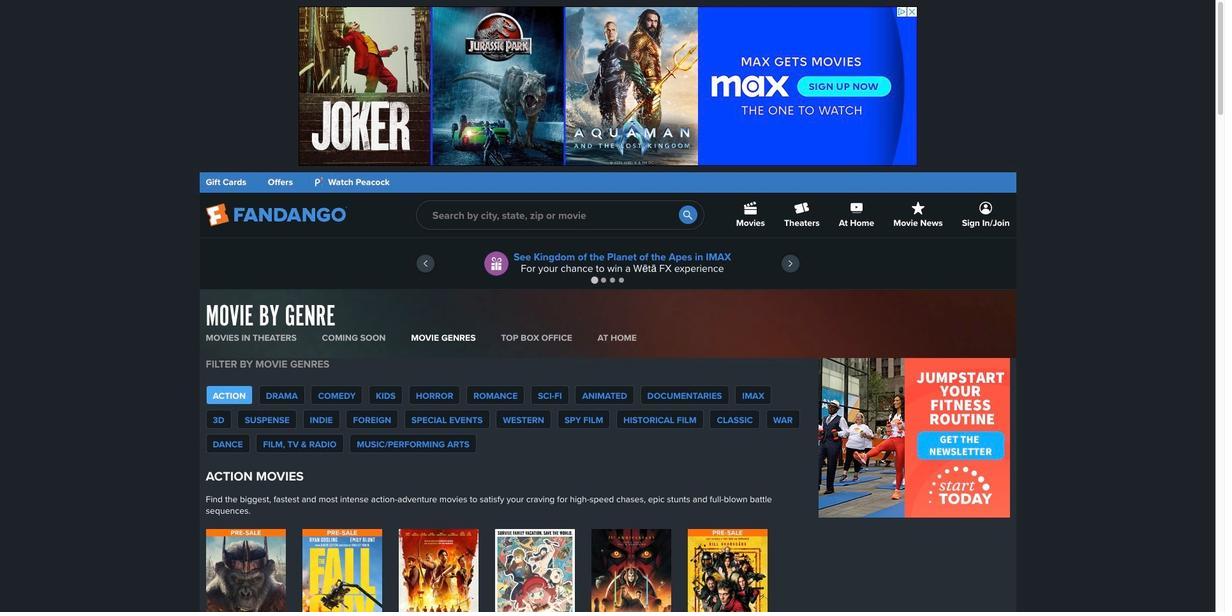 Task type: vqa. For each thing, say whether or not it's contained in the screenshot.
"Search Field"
yes



Task type: locate. For each thing, give the bounding box(es) containing it.
None search field
[[416, 200, 704, 230]]

region
[[199, 238, 1016, 289]]

advertisement element
[[298, 6, 917, 166], [818, 358, 1010, 518]]



Task type: describe. For each thing, give the bounding box(es) containing it.
select a slide to show tab list
[[199, 275, 1016, 285]]

offer icon image
[[484, 251, 509, 276]]

Search by city, state, zip or movie text field
[[416, 200, 704, 230]]

1 vertical spatial advertisement element
[[818, 358, 1010, 518]]

0 vertical spatial advertisement element
[[298, 6, 917, 166]]



